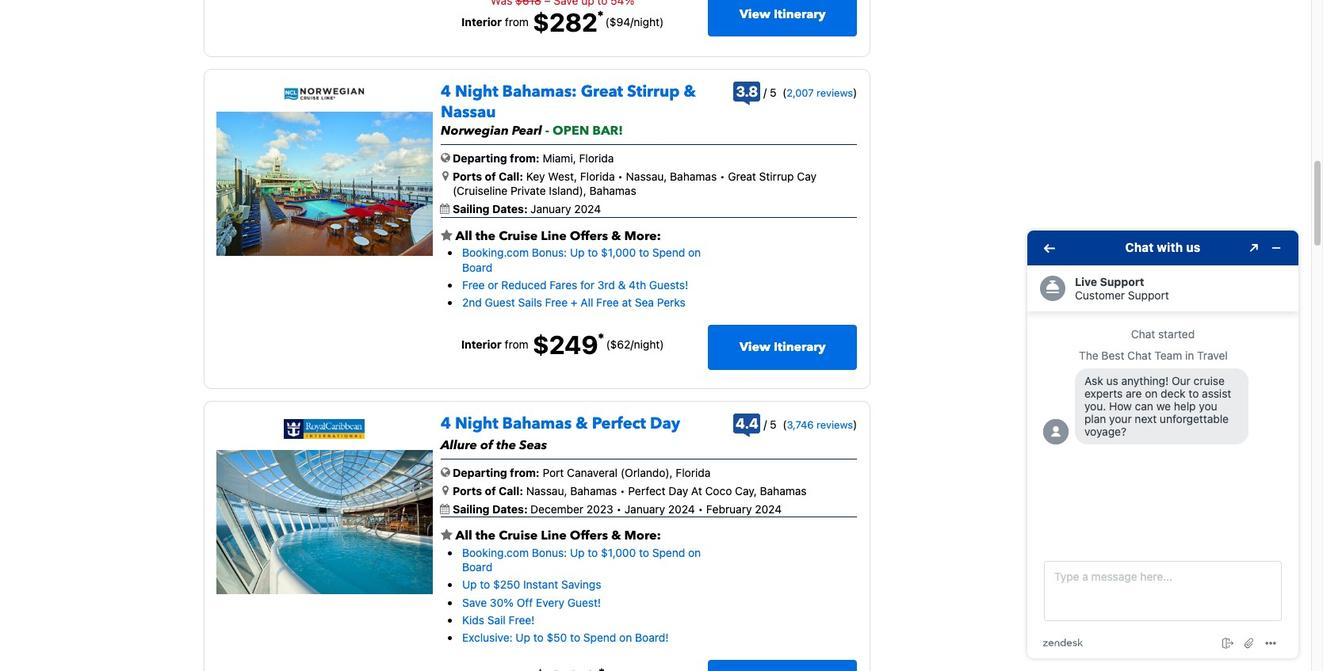 Task type: describe. For each thing, give the bounding box(es) containing it.
from: for nassau
[[510, 151, 540, 165]]

bar!
[[592, 122, 623, 140]]

($94 / night)
[[605, 15, 664, 29]]

sailing for allure
[[453, 503, 490, 516]]

($94
[[605, 15, 630, 29]]

booking.com bonus: up to $1,000 to spend on board free or reduced fares for 3rd & 4th guests! 2nd guest sails free + all free at sea perks
[[462, 246, 701, 309]]

day inside 4 night bahamas & perfect day allure of the seas
[[650, 413, 680, 434]]

2 view itinerary link from the top
[[708, 325, 857, 370]]

every
[[536, 596, 564, 609]]

royal caribbean image
[[284, 419, 365, 439]]

) for day
[[853, 418, 857, 431]]

( for &
[[783, 86, 787, 99]]

night for allure
[[455, 413, 498, 434]]

ports for nassau
[[453, 170, 482, 183]]

to down "december 2023 • january 2024 • february 2024"
[[639, 546, 649, 560]]

$282
[[533, 7, 597, 37]]

sails
[[518, 296, 542, 309]]

sailing dates: for allure
[[453, 503, 530, 516]]

of for allure
[[485, 484, 496, 498]]

port
[[543, 466, 564, 479]]

february
[[706, 503, 752, 516]]

2,007 reviews link
[[787, 86, 853, 99]]

departing from: port canaveral (orlando), florida
[[453, 466, 711, 479]]

up inside the booking.com bonus: up to $1,000 to spend on board free or reduced fares for 3rd & 4th guests! 2nd guest sails free + all free at sea perks
[[570, 246, 585, 260]]

sailing for nassau
[[453, 202, 490, 216]]

3,746 reviews link
[[787, 419, 853, 431]]

exclusive:
[[462, 631, 513, 645]]

3rd
[[597, 278, 615, 292]]

norwegian cruise line image
[[284, 87, 365, 101]]

4 for 4 night bahamas & perfect day
[[441, 413, 451, 434]]

norwegian pearl image
[[216, 112, 433, 256]]

2,007
[[787, 86, 814, 99]]

or
[[488, 278, 498, 292]]

reduced
[[501, 278, 547, 292]]

all the cruise line offers & more: for bahamas
[[453, 527, 661, 545]]

reviews for &
[[817, 86, 853, 99]]

1 vertical spatial day
[[669, 484, 688, 498]]

on for booking.com bonus: up to $1,000 to spend on board up to $250 instant savings save 30% off every guest! kids sail free! exclusive: up to $50 to spend on board!
[[688, 546, 701, 560]]

up up the savings
[[570, 546, 585, 560]]

1 vertical spatial nassau,
[[526, 484, 567, 498]]

up down free!
[[516, 631, 530, 645]]

& down 2023
[[611, 527, 621, 545]]

more: for 4 night bahamas: great stirrup & nassau
[[624, 227, 661, 245]]

to up the savings
[[588, 546, 598, 560]]

booking.com bonus: up to $1,000 to spend on board link for great
[[462, 246, 701, 274]]

exclusive: up to $50 to spend on board! link
[[462, 631, 669, 645]]

2nd guest sails free + all free at sea perks link
[[462, 296, 685, 309]]

4.4 / 5 ( 3,746 reviews )
[[736, 415, 857, 432]]

1 vertical spatial asterisk image
[[599, 668, 605, 671]]

2 vertical spatial spend
[[583, 631, 616, 645]]

seas
[[519, 437, 547, 454]]

all for bahamas:
[[455, 227, 472, 245]]

on for booking.com bonus: up to $1,000 to spend on board free or reduced fares for 3rd & 4th guests! 2nd guest sails free + all free at sea perks
[[688, 246, 701, 260]]

$249
[[532, 330, 598, 360]]

key
[[526, 170, 545, 183]]

2 horizontal spatial free
[[596, 296, 619, 309]]

board!
[[635, 631, 669, 645]]

call: for allure
[[499, 484, 523, 498]]

save
[[462, 596, 487, 609]]

(cruiseline
[[453, 184, 507, 198]]

2nd
[[462, 296, 482, 309]]

perks
[[657, 296, 685, 309]]

bonus: for fares
[[532, 246, 567, 260]]

calendar image
[[440, 204, 450, 214]]

january 2024
[[530, 202, 601, 216]]

view for second view itinerary link from the bottom
[[740, 5, 770, 23]]

savings
[[561, 578, 601, 592]]

to right $50
[[570, 631, 580, 645]]

fares
[[550, 278, 577, 292]]

key west, florida • nassau, bahamas
[[526, 170, 717, 183]]

departing for nassau
[[453, 151, 507, 165]]

0 horizontal spatial free
[[462, 278, 485, 292]]

great stirrup cay (cruiseline private island), bahamas
[[453, 170, 816, 198]]

interior from $282
[[461, 7, 597, 37]]

line for nassau
[[541, 227, 567, 245]]

free!
[[509, 613, 535, 627]]

globe image
[[441, 152, 450, 163]]

perfect inside 4 night bahamas & perfect day allure of the seas
[[592, 413, 646, 434]]

$1,000 for savings
[[601, 546, 636, 560]]

/ for 4.4
[[764, 418, 767, 431]]

up to $250 instant savings link
[[462, 578, 601, 592]]

view itinerary for second view itinerary link
[[740, 339, 826, 356]]

to up the 4th
[[639, 246, 649, 260]]

to up the for
[[588, 246, 598, 260]]

($62 / night)
[[606, 338, 664, 351]]

board for free
[[462, 260, 492, 274]]

the for nassau
[[475, 227, 496, 245]]

to left $50
[[533, 631, 544, 645]]

itinerary for second view itinerary link from the bottom
[[774, 5, 826, 23]]

call: for nassau
[[499, 170, 523, 183]]

departing for allure
[[453, 466, 507, 479]]

/ for ($94
[[630, 15, 634, 29]]

ports for allure
[[453, 484, 482, 498]]

island),
[[549, 184, 586, 198]]

booking.com bonus: up to $1,000 to spend on board up to $250 instant savings save 30% off every guest! kids sail free! exclusive: up to $50 to spend on board!
[[462, 546, 701, 645]]

& inside 4 night bahamas & perfect day allure of the seas
[[576, 413, 588, 434]]

1 view itinerary link from the top
[[708, 0, 857, 37]]

0 vertical spatial asterisk image
[[597, 10, 603, 17]]

guest
[[485, 296, 515, 309]]

allure of the seas image
[[216, 450, 433, 595]]

3.8 / 5 ( 2,007 reviews )
[[736, 83, 857, 100]]

+
[[571, 296, 578, 309]]

2 horizontal spatial 2024
[[755, 503, 782, 516]]

$250
[[493, 578, 520, 592]]

from for $282
[[505, 15, 529, 29]]

globe image
[[441, 467, 450, 478]]

offers for great
[[570, 227, 608, 245]]

booking.com for or
[[462, 246, 529, 260]]

30%
[[490, 596, 514, 609]]

cruise for allure
[[499, 527, 538, 545]]

booking.com for to
[[462, 546, 529, 560]]

pearl
[[512, 122, 542, 140]]

from for $249
[[505, 338, 528, 351]]

cay,
[[735, 484, 757, 498]]

cruise for nassau
[[499, 227, 538, 245]]

all for bahamas
[[455, 527, 472, 545]]

-
[[545, 122, 549, 140]]

board for up
[[462, 561, 492, 574]]

instant
[[523, 578, 558, 592]]

map marker image
[[442, 170, 449, 182]]

dates: for allure
[[492, 503, 528, 516]]

5 for &
[[770, 86, 777, 99]]

star image for nassau
[[441, 229, 453, 241]]

up up save
[[462, 578, 477, 592]]

kids sail free! link
[[462, 613, 535, 627]]

norwegian
[[441, 122, 509, 140]]

4 night bahamas: great stirrup & nassau norwegian pearl - open bar!
[[441, 81, 696, 140]]

great inside 4 night bahamas: great stirrup & nassau norwegian pearl - open bar!
[[581, 81, 623, 102]]



Task type: vqa. For each thing, say whether or not it's contained in the screenshot.
before
no



Task type: locate. For each thing, give the bounding box(es) containing it.
cay
[[797, 170, 816, 183]]

0 vertical spatial view
[[740, 5, 770, 23]]

interior for $249
[[461, 338, 502, 351]]

1 line from the top
[[541, 227, 567, 245]]

1 vertical spatial cruise
[[499, 527, 538, 545]]

from: for allure
[[510, 466, 540, 479]]

2 star image from the top
[[441, 529, 453, 542]]

view itinerary up "3.8 / 5 ( 2,007 reviews )"
[[740, 5, 826, 23]]

2 night) from the top
[[634, 338, 664, 351]]

to up save
[[480, 578, 490, 592]]

1 vertical spatial view itinerary link
[[708, 325, 857, 370]]

line down january 2024
[[541, 227, 567, 245]]

1 vertical spatial stirrup
[[759, 170, 794, 183]]

sailing
[[453, 202, 490, 216], [453, 503, 490, 516]]

night inside 4 night bahamas & perfect day allure of the seas
[[455, 413, 498, 434]]

itinerary for second view itinerary link
[[774, 339, 826, 356]]

($62
[[606, 338, 631, 351]]

1 vertical spatial night
[[455, 413, 498, 434]]

0 vertical spatial star image
[[441, 229, 453, 241]]

1 vertical spatial bonus:
[[532, 546, 567, 560]]

2024 down at
[[668, 503, 695, 516]]

bahamas:
[[502, 81, 577, 102]]

sailing dates: down (cruiseline
[[453, 202, 530, 216]]

bahamas inside 4 night bahamas & perfect day allure of the seas
[[502, 413, 572, 434]]

board inside the booking.com bonus: up to $1,000 to spend on board free or reduced fares for 3rd & 4th guests! 2nd guest sails free + all free at sea perks
[[462, 260, 492, 274]]

all up save
[[455, 527, 472, 545]]

perfect down "(orlando),"
[[628, 484, 666, 498]]

cruise down private
[[499, 227, 538, 245]]

2 from: from the top
[[510, 466, 540, 479]]

1 star image from the top
[[441, 229, 453, 241]]

1 reviews from the top
[[817, 86, 853, 99]]

& up the departing from: port canaveral (orlando), florida
[[576, 413, 588, 434]]

5
[[770, 86, 777, 99], [770, 418, 777, 431]]

reviews right 3,746
[[817, 419, 853, 431]]

0 vertical spatial 5
[[770, 86, 777, 99]]

0 horizontal spatial stirrup
[[627, 81, 680, 102]]

great inside great stirrup cay (cruiseline private island), bahamas
[[728, 170, 756, 183]]

all the cruise line offers & more: for bahamas:
[[453, 227, 661, 245]]

& inside 4 night bahamas: great stirrup & nassau norwegian pearl - open bar!
[[684, 81, 696, 102]]

1 bonus: from the top
[[532, 246, 567, 260]]

1 $1,000 from the top
[[601, 246, 636, 260]]

1 vertical spatial of
[[480, 437, 493, 454]]

2 vertical spatial of
[[485, 484, 496, 498]]

) right 2,007
[[853, 86, 857, 99]]

1 horizontal spatial 2024
[[668, 503, 695, 516]]

more: down "december 2023 • january 2024 • february 2024"
[[624, 527, 661, 545]]

1 vertical spatial reviews
[[817, 419, 853, 431]]

0 vertical spatial ports
[[453, 170, 482, 183]]

0 vertical spatial $1,000
[[601, 246, 636, 260]]

2 booking.com from the top
[[462, 546, 529, 560]]

dates: down private
[[492, 202, 528, 216]]

/
[[630, 15, 634, 29], [764, 86, 767, 99], [631, 338, 634, 351], [764, 418, 767, 431]]

2023
[[586, 503, 613, 516]]

view itinerary link up "3.8 / 5 ( 2,007 reviews )"
[[708, 0, 857, 37]]

$1,000 inside the booking.com bonus: up to $1,000 to spend on board free or reduced fares for 3rd & 4th guests! 2nd guest sails free + all free at sea perks
[[601, 246, 636, 260]]

2 more: from the top
[[624, 527, 661, 545]]

of up (cruiseline
[[485, 170, 496, 183]]

1 from: from the top
[[510, 151, 540, 165]]

1 vertical spatial ports
[[453, 484, 482, 498]]

1 horizontal spatial january
[[624, 503, 665, 516]]

view
[[740, 5, 770, 23], [740, 339, 770, 356]]

line for allure
[[541, 527, 567, 545]]

view up 3.8
[[740, 5, 770, 23]]

bonus: inside the booking.com bonus: up to $1,000 to spend on board free or reduced fares for 3rd & 4th guests! 2nd guest sails free + all free at sea perks
[[532, 246, 567, 260]]

0 vertical spatial dates:
[[492, 202, 528, 216]]

1 vertical spatial night)
[[634, 338, 664, 351]]

1 ) from the top
[[853, 86, 857, 99]]

reviews
[[817, 86, 853, 99], [817, 419, 853, 431]]

to
[[588, 246, 598, 260], [639, 246, 649, 260], [588, 546, 598, 560], [639, 546, 649, 560], [480, 578, 490, 592], [533, 631, 544, 645], [570, 631, 580, 645]]

interior inside interior from $249
[[461, 338, 502, 351]]

0 vertical spatial all the cruise line offers & more:
[[453, 227, 661, 245]]

1 board from the top
[[462, 260, 492, 274]]

ports of call: up (cruiseline
[[453, 170, 523, 183]]

0 vertical spatial 4
[[441, 81, 451, 102]]

2 all the cruise line offers & more: from the top
[[453, 527, 661, 545]]

0 vertical spatial view itinerary
[[740, 5, 826, 23]]

of right allure
[[480, 437, 493, 454]]

0 vertical spatial january
[[530, 202, 571, 216]]

2 booking.com bonus: up to $1,000 to spend on board link from the top
[[462, 546, 701, 574]]

call:
[[499, 170, 523, 183], [499, 484, 523, 498]]

the left seas
[[496, 437, 516, 454]]

open
[[553, 122, 589, 140]]

4 up allure
[[441, 413, 451, 434]]

2 ( from the top
[[783, 418, 787, 431]]

3,746
[[787, 419, 814, 431]]

map marker image
[[442, 485, 449, 496]]

1 vertical spatial dates:
[[492, 503, 528, 516]]

reviews inside 4.4 / 5 ( 3,746 reviews )
[[817, 419, 853, 431]]

)
[[853, 86, 857, 99], [853, 418, 857, 431]]

dates: for nassau
[[492, 202, 528, 216]]

night up allure
[[455, 413, 498, 434]]

board inside booking.com bonus: up to $1,000 to spend on board up to $250 instant savings save 30% off every guest! kids sail free! exclusive: up to $50 to spend on board!
[[462, 561, 492, 574]]

private
[[510, 184, 546, 198]]

interior
[[461, 15, 502, 29], [461, 338, 502, 351]]

1 horizontal spatial great
[[728, 170, 756, 183]]

/ for ($62
[[631, 338, 634, 351]]

december
[[530, 503, 584, 516]]

up
[[570, 246, 585, 260], [570, 546, 585, 560], [462, 578, 477, 592], [516, 631, 530, 645]]

2 bonus: from the top
[[532, 546, 567, 560]]

( inside 4.4 / 5 ( 3,746 reviews )
[[783, 418, 787, 431]]

calendar image
[[440, 504, 450, 515]]

2 itinerary from the top
[[774, 339, 826, 356]]

interior from $249
[[461, 330, 598, 360]]

2 5 from the top
[[770, 418, 777, 431]]

bonus: for instant
[[532, 546, 567, 560]]

itinerary up "3.8 / 5 ( 2,007 reviews )"
[[774, 5, 826, 23]]

1 vertical spatial perfect
[[628, 484, 666, 498]]

offers
[[570, 227, 608, 245], [570, 527, 608, 545]]

view itinerary link
[[708, 0, 857, 37], [708, 325, 857, 370]]

0 horizontal spatial nassau,
[[526, 484, 567, 498]]

bahamas inside great stirrup cay (cruiseline private island), bahamas
[[589, 184, 636, 198]]

spend for booking.com bonus: up to $1,000 to spend on board free or reduced fares for 3rd & 4th guests! 2nd guest sails free + all free at sea perks
[[652, 246, 685, 260]]

call: up private
[[499, 170, 523, 183]]

2 sailing from the top
[[453, 503, 490, 516]]

5 right 3.8
[[770, 86, 777, 99]]

2 ) from the top
[[853, 418, 857, 431]]

bonus: up instant
[[532, 546, 567, 560]]

stirrup left cay
[[759, 170, 794, 183]]

0 vertical spatial reviews
[[817, 86, 853, 99]]

reviews inside "3.8 / 5 ( 2,007 reviews )"
[[817, 86, 853, 99]]

spend inside the booking.com bonus: up to $1,000 to spend on board free or reduced fares for 3rd & 4th guests! 2nd guest sails free + all free at sea perks
[[652, 246, 685, 260]]

& inside the booking.com bonus: up to $1,000 to spend on board free or reduced fares for 3rd & 4th guests! 2nd guest sails free + all free at sea perks
[[618, 278, 626, 292]]

1 vertical spatial all
[[581, 296, 593, 309]]

0 horizontal spatial january
[[530, 202, 571, 216]]

off
[[517, 596, 533, 609]]

0 horizontal spatial 2024
[[574, 202, 601, 216]]

dates: left the december
[[492, 503, 528, 516]]

nassau
[[441, 102, 496, 123]]

2 call: from the top
[[499, 484, 523, 498]]

booking.com inside the booking.com bonus: up to $1,000 to spend on board free or reduced fares for 3rd & 4th guests! 2nd guest sails free + all free at sea perks
[[462, 246, 529, 260]]

3.8
[[736, 83, 758, 100]]

of for nassau
[[485, 170, 496, 183]]

stirrup inside great stirrup cay (cruiseline private island), bahamas
[[759, 170, 794, 183]]

1 vertical spatial booking.com bonus: up to $1,000 to spend on board link
[[462, 546, 701, 574]]

night) right ($94
[[634, 15, 664, 29]]

nassau, bahamas • perfect day at coco cay, bahamas
[[526, 484, 807, 498]]

miami,
[[543, 151, 576, 165]]

from
[[505, 15, 529, 29], [505, 338, 528, 351]]

2 4 from the top
[[441, 413, 451, 434]]

2 vertical spatial on
[[619, 631, 632, 645]]

up up free or reduced fares for 3rd & 4th guests! link
[[570, 246, 585, 260]]

asterisk image down "exclusive: up to $50 to spend on board!" link
[[599, 668, 605, 671]]

night up norwegian at the top of the page
[[455, 81, 498, 102]]

1 view from the top
[[740, 5, 770, 23]]

0 vertical spatial sailing
[[453, 202, 490, 216]]

cruise
[[499, 227, 538, 245], [499, 527, 538, 545]]

1 vertical spatial spend
[[652, 546, 685, 560]]

5 inside "3.8 / 5 ( 2,007 reviews )"
[[770, 86, 777, 99]]

1 offers from the top
[[570, 227, 608, 245]]

) for &
[[853, 86, 857, 99]]

0 vertical spatial interior
[[461, 15, 502, 29]]

1 vertical spatial star image
[[441, 529, 453, 542]]

0 vertical spatial booking.com
[[462, 246, 529, 260]]

sea
[[635, 296, 654, 309]]

0 vertical spatial sailing dates:
[[453, 202, 530, 216]]

0 vertical spatial ports of call:
[[453, 170, 523, 183]]

1 5 from the top
[[770, 86, 777, 99]]

2 sailing dates: from the top
[[453, 503, 530, 516]]

from inside interior from $249
[[505, 338, 528, 351]]

all
[[455, 227, 472, 245], [581, 296, 593, 309], [455, 527, 472, 545]]

night) for $282
[[634, 15, 664, 29]]

bonus: up fares
[[532, 246, 567, 260]]

&
[[684, 81, 696, 102], [611, 227, 621, 245], [618, 278, 626, 292], [576, 413, 588, 434], [611, 527, 621, 545]]

1 vertical spatial all the cruise line offers & more:
[[453, 527, 661, 545]]

from left the $282
[[505, 15, 529, 29]]

) right 3,746
[[853, 418, 857, 431]]

december 2023 • january 2024 • february 2024
[[530, 503, 782, 516]]

night for nassau
[[455, 81, 498, 102]]

1 vertical spatial from
[[505, 338, 528, 351]]

1 all the cruise line offers & more: from the top
[[453, 227, 661, 245]]

ports
[[453, 170, 482, 183], [453, 484, 482, 498]]

view itinerary
[[740, 5, 826, 23], [740, 339, 826, 356]]

booking.com inside booking.com bonus: up to $1,000 to spend on board up to $250 instant savings save 30% off every guest! kids sail free! exclusive: up to $50 to spend on board!
[[462, 546, 529, 560]]

1 view itinerary from the top
[[740, 5, 826, 23]]

1 dates: from the top
[[492, 202, 528, 216]]

( right 4.4 at the bottom of page
[[783, 418, 787, 431]]

guest!
[[567, 596, 601, 609]]

/ inside "3.8 / 5 ( 2,007 reviews )"
[[764, 86, 767, 99]]

1 vertical spatial 5
[[770, 418, 777, 431]]

from: up key
[[510, 151, 540, 165]]

spend down guest!
[[583, 631, 616, 645]]

( inside "3.8 / 5 ( 2,007 reviews )"
[[783, 86, 787, 99]]

1 vertical spatial view
[[740, 339, 770, 356]]

$1,000 for for
[[601, 246, 636, 260]]

0 vertical spatial from
[[505, 15, 529, 29]]

$1,000 inside booking.com bonus: up to $1,000 to spend on board up to $250 instant savings save 30% off every guest! kids sail free! exclusive: up to $50 to spend on board!
[[601, 546, 636, 560]]

2 cruise from the top
[[499, 527, 538, 545]]

0 vertical spatial florida
[[579, 151, 614, 165]]

1 vertical spatial offers
[[570, 527, 608, 545]]

2 ports of call: from the top
[[453, 484, 523, 498]]

/ right 3.8
[[764, 86, 767, 99]]

1 vertical spatial from:
[[510, 466, 540, 479]]

kids
[[462, 613, 484, 627]]

1 night) from the top
[[634, 15, 664, 29]]

& up 3rd
[[611, 227, 621, 245]]

( right 3.8
[[783, 86, 787, 99]]

ports right map marker image
[[453, 484, 482, 498]]

night inside 4 night bahamas: great stirrup & nassau norwegian pearl - open bar!
[[455, 81, 498, 102]]

night)
[[634, 15, 664, 29], [634, 338, 664, 351]]

call: down seas
[[499, 484, 523, 498]]

4th
[[629, 278, 646, 292]]

0 vertical spatial cruise
[[499, 227, 538, 245]]

1 vertical spatial itinerary
[[774, 339, 826, 356]]

line down the december
[[541, 527, 567, 545]]

2 from from the top
[[505, 338, 528, 351]]

1 vertical spatial departing
[[453, 466, 507, 479]]

on down "december 2023 • january 2024 • february 2024"
[[688, 546, 701, 560]]

$50
[[547, 631, 567, 645]]

star image for allure
[[441, 529, 453, 542]]

free down 3rd
[[596, 296, 619, 309]]

1 vertical spatial board
[[462, 561, 492, 574]]

/ right asterisk icon
[[631, 338, 634, 351]]

bonus: inside booking.com bonus: up to $1,000 to spend on board up to $250 instant savings save 30% off every guest! kids sail free! exclusive: up to $50 to spend on board!
[[532, 546, 567, 560]]

0 vertical spatial more:
[[624, 227, 661, 245]]

perfect up canaveral
[[592, 413, 646, 434]]

1 more: from the top
[[624, 227, 661, 245]]

1 vertical spatial interior
[[461, 338, 502, 351]]

offers for &
[[570, 527, 608, 545]]

of inside 4 night bahamas & perfect day allure of the seas
[[480, 437, 493, 454]]

at
[[691, 484, 702, 498]]

of right map marker image
[[485, 484, 496, 498]]

great
[[581, 81, 623, 102], [728, 170, 756, 183]]

1 vertical spatial more:
[[624, 527, 661, 545]]

2024 down island),
[[574, 202, 601, 216]]

( for day
[[783, 418, 787, 431]]

2 board from the top
[[462, 561, 492, 574]]

1 sailing from the top
[[453, 202, 490, 216]]

1 vertical spatial the
[[496, 437, 516, 454]]

1 booking.com bonus: up to $1,000 to spend on board link from the top
[[462, 246, 701, 274]]

0 vertical spatial )
[[853, 86, 857, 99]]

1 cruise from the top
[[499, 227, 538, 245]]

1 vertical spatial ports of call:
[[453, 484, 523, 498]]

0 vertical spatial departing
[[453, 151, 507, 165]]

reviews right 2,007
[[817, 86, 853, 99]]

spend for booking.com bonus: up to $1,000 to spend on board up to $250 instant savings save 30% off every guest! kids sail free! exclusive: up to $50 to spend on board!
[[652, 546, 685, 560]]

great up bar!
[[581, 81, 623, 102]]

from down sails
[[505, 338, 528, 351]]

all inside the booking.com bonus: up to $1,000 to spend on board free or reduced fares for 3rd & 4th guests! 2nd guest sails free + all free at sea perks
[[581, 296, 593, 309]]

4 inside 4 night bahamas & perfect day allure of the seas
[[441, 413, 451, 434]]

$1,000 up 3rd
[[601, 246, 636, 260]]

view for second view itinerary link
[[740, 339, 770, 356]]

interior for $282
[[461, 15, 502, 29]]

booking.com
[[462, 246, 529, 260], [462, 546, 529, 560]]

/ right 4.4 at the bottom of page
[[764, 418, 767, 431]]

star image
[[441, 229, 453, 241], [441, 529, 453, 542]]

asterisk image left ($94
[[597, 10, 603, 17]]

) inside "3.8 / 5 ( 2,007 reviews )"
[[853, 86, 857, 99]]

board up save
[[462, 561, 492, 574]]

2 view from the top
[[740, 339, 770, 356]]

0 vertical spatial the
[[475, 227, 496, 245]]

booking.com bonus: up to $1,000 to spend on board link
[[462, 246, 701, 274], [462, 546, 701, 574]]

0 vertical spatial from:
[[510, 151, 540, 165]]

0 horizontal spatial great
[[581, 81, 623, 102]]

night) right '($62'
[[634, 338, 664, 351]]

ports of call: for allure
[[453, 484, 523, 498]]

line
[[541, 227, 567, 245], [541, 527, 567, 545]]

great left cay
[[728, 170, 756, 183]]

/ for 3.8
[[764, 86, 767, 99]]

0 vertical spatial stirrup
[[627, 81, 680, 102]]

departing down norwegian at the top of the page
[[453, 151, 507, 165]]

sailing dates: for nassau
[[453, 202, 530, 216]]

view itinerary link up 4.4 / 5 ( 3,746 reviews )
[[708, 325, 857, 370]]

4 for 4 night bahamas: great stirrup & nassau
[[441, 81, 451, 102]]

from inside the interior from $282
[[505, 15, 529, 29]]

2 ports from the top
[[453, 484, 482, 498]]

on up the guests! in the top of the page
[[688, 246, 701, 260]]

on
[[688, 246, 701, 260], [688, 546, 701, 560], [619, 631, 632, 645]]

star image down calendar image
[[441, 529, 453, 542]]

the inside 4 night bahamas & perfect day allure of the seas
[[496, 437, 516, 454]]

1 horizontal spatial free
[[545, 296, 568, 309]]

florida up island),
[[580, 170, 615, 183]]

ports of call:
[[453, 170, 523, 183], [453, 484, 523, 498]]

0 vertical spatial night)
[[634, 15, 664, 29]]

/ right the $282
[[630, 15, 634, 29]]

save 30% off every guest! link
[[462, 596, 601, 609]]

4
[[441, 81, 451, 102], [441, 413, 451, 434]]

stirrup inside 4 night bahamas: great stirrup & nassau norwegian pearl - open bar!
[[627, 81, 680, 102]]

(orlando),
[[621, 466, 673, 479]]

ports of call: for nassau
[[453, 170, 523, 183]]

1 itinerary from the top
[[774, 5, 826, 23]]

free or reduced fares for 3rd & 4th guests! link
[[462, 278, 688, 292]]

board up "or" in the top left of the page
[[462, 260, 492, 274]]

day
[[650, 413, 680, 434], [669, 484, 688, 498]]

star image down calendar icon
[[441, 229, 453, 241]]

at
[[622, 296, 632, 309]]

1 vertical spatial january
[[624, 503, 665, 516]]

& left 3.8
[[684, 81, 696, 102]]

2 line from the top
[[541, 527, 567, 545]]

2 $1,000 from the top
[[601, 546, 636, 560]]

5 inside 4.4 / 5 ( 3,746 reviews )
[[770, 418, 777, 431]]

on inside the booking.com bonus: up to $1,000 to spend on board free or reduced fares for 3rd & 4th guests! 2nd guest sails free + all free at sea perks
[[688, 246, 701, 260]]

more:
[[624, 227, 661, 245], [624, 527, 661, 545]]

1 departing from the top
[[453, 151, 507, 165]]

canaveral
[[567, 466, 618, 479]]

all down (cruiseline
[[455, 227, 472, 245]]

0 vertical spatial perfect
[[592, 413, 646, 434]]

booking.com bonus: up to $1,000 to spend on board link for &
[[462, 546, 701, 574]]

0 vertical spatial day
[[650, 413, 680, 434]]

interior inside the interior from $282
[[461, 15, 502, 29]]

departing from: miami, florida
[[453, 151, 614, 165]]

5 for day
[[770, 418, 777, 431]]

guests!
[[649, 278, 688, 292]]

1 ports from the top
[[453, 170, 482, 183]]

booking.com bonus: up to $1,000 to spend on board link up the savings
[[462, 546, 701, 574]]

day left at
[[669, 484, 688, 498]]

booking.com up $250
[[462, 546, 529, 560]]

coco
[[705, 484, 732, 498]]

1 vertical spatial view itinerary
[[740, 339, 826, 356]]

0 vertical spatial (
[[783, 86, 787, 99]]

florida
[[579, 151, 614, 165], [580, 170, 615, 183], [676, 466, 711, 479]]

2 view itinerary from the top
[[740, 339, 826, 356]]

night) for $249
[[634, 338, 664, 351]]

2 vertical spatial the
[[475, 527, 496, 545]]

ports up (cruiseline
[[453, 170, 482, 183]]

the up $250
[[475, 527, 496, 545]]

) inside 4.4 / 5 ( 3,746 reviews )
[[853, 418, 857, 431]]

all right +
[[581, 296, 593, 309]]

night
[[455, 81, 498, 102], [455, 413, 498, 434]]

4.4
[[736, 415, 759, 432]]

west,
[[548, 170, 577, 183]]

0 vertical spatial night
[[455, 81, 498, 102]]

more: for 4 night bahamas & perfect day
[[624, 527, 661, 545]]

view itinerary for second view itinerary link from the bottom
[[740, 5, 826, 23]]

0 vertical spatial board
[[462, 260, 492, 274]]

offers down january 2024
[[570, 227, 608, 245]]

2 night from the top
[[455, 413, 498, 434]]

sailing right calendar image
[[453, 503, 490, 516]]

1 sailing dates: from the top
[[453, 202, 530, 216]]

2 departing from the top
[[453, 466, 507, 479]]

1 vertical spatial line
[[541, 527, 567, 545]]

1 call: from the top
[[499, 170, 523, 183]]

0 vertical spatial nassau,
[[626, 170, 667, 183]]

1 horizontal spatial stirrup
[[759, 170, 794, 183]]

1 vertical spatial sailing
[[453, 503, 490, 516]]

2024 down cay,
[[755, 503, 782, 516]]

the for allure
[[475, 527, 496, 545]]

0 vertical spatial on
[[688, 246, 701, 260]]

0 vertical spatial all
[[455, 227, 472, 245]]

2 vertical spatial florida
[[676, 466, 711, 479]]

free up "2nd"
[[462, 278, 485, 292]]

1 vertical spatial florida
[[580, 170, 615, 183]]

2 reviews from the top
[[817, 419, 853, 431]]

florida up at
[[676, 466, 711, 479]]

2 offers from the top
[[570, 527, 608, 545]]

view up 4.4 at the bottom of page
[[740, 339, 770, 356]]

4 inside 4 night bahamas: great stirrup & nassau norwegian pearl - open bar!
[[441, 81, 451, 102]]

for
[[580, 278, 595, 292]]

2024
[[574, 202, 601, 216], [668, 503, 695, 516], [755, 503, 782, 516]]

sailing dates:
[[453, 202, 530, 216], [453, 503, 530, 516]]

itinerary
[[774, 5, 826, 23], [774, 339, 826, 356]]

on left board!
[[619, 631, 632, 645]]

spend up the guests! in the top of the page
[[652, 246, 685, 260]]

january down nassau, bahamas • perfect day at coco cay, bahamas
[[624, 503, 665, 516]]

all the cruise line offers & more: down january 2024
[[453, 227, 661, 245]]

1 vertical spatial on
[[688, 546, 701, 560]]

& left the 4th
[[618, 278, 626, 292]]

more: up the 4th
[[624, 227, 661, 245]]

4 up norwegian at the top of the page
[[441, 81, 451, 102]]

0 vertical spatial call:
[[499, 170, 523, 183]]

1 from from the top
[[505, 15, 529, 29]]

spend down "december 2023 • january 2024 • february 2024"
[[652, 546, 685, 560]]

1 vertical spatial $1,000
[[601, 546, 636, 560]]

sail
[[487, 613, 506, 627]]

0 vertical spatial booking.com bonus: up to $1,000 to spend on board link
[[462, 246, 701, 274]]

view itinerary up 4.4 / 5 ( 3,746 reviews )
[[740, 339, 826, 356]]

all the cruise line offers & more: down the december
[[453, 527, 661, 545]]

allure
[[441, 437, 477, 454]]

1 booking.com from the top
[[462, 246, 529, 260]]

0 vertical spatial view itinerary link
[[708, 0, 857, 37]]

2 vertical spatial all
[[455, 527, 472, 545]]

free
[[462, 278, 485, 292], [545, 296, 568, 309], [596, 296, 619, 309]]

of
[[485, 170, 496, 183], [480, 437, 493, 454], [485, 484, 496, 498]]

1 ( from the top
[[783, 86, 787, 99]]

itinerary up 4.4 / 5 ( 3,746 reviews )
[[774, 339, 826, 356]]

/ inside 4.4 / 5 ( 3,746 reviews )
[[764, 418, 767, 431]]

1 vertical spatial great
[[728, 170, 756, 183]]

2 dates: from the top
[[492, 503, 528, 516]]

asterisk image
[[597, 10, 603, 17], [599, 668, 605, 671]]

1 vertical spatial 4
[[441, 413, 451, 434]]

$1,000
[[601, 246, 636, 260], [601, 546, 636, 560]]

1 horizontal spatial nassau,
[[626, 170, 667, 183]]

4 night bahamas & perfect day allure of the seas
[[441, 413, 680, 454]]

1 night from the top
[[455, 81, 498, 102]]

1 vertical spatial )
[[853, 418, 857, 431]]

5 right 4.4 at the bottom of page
[[770, 418, 777, 431]]

asterisk image
[[598, 333, 604, 339]]

reviews for day
[[817, 419, 853, 431]]

1 ports of call: from the top
[[453, 170, 523, 183]]

0 vertical spatial of
[[485, 170, 496, 183]]

florida down bar!
[[579, 151, 614, 165]]

free left +
[[545, 296, 568, 309]]

0 vertical spatial spend
[[652, 246, 685, 260]]

the
[[475, 227, 496, 245], [496, 437, 516, 454], [475, 527, 496, 545]]

all the cruise line offers & more:
[[453, 227, 661, 245], [453, 527, 661, 545]]

1 4 from the top
[[441, 81, 451, 102]]



